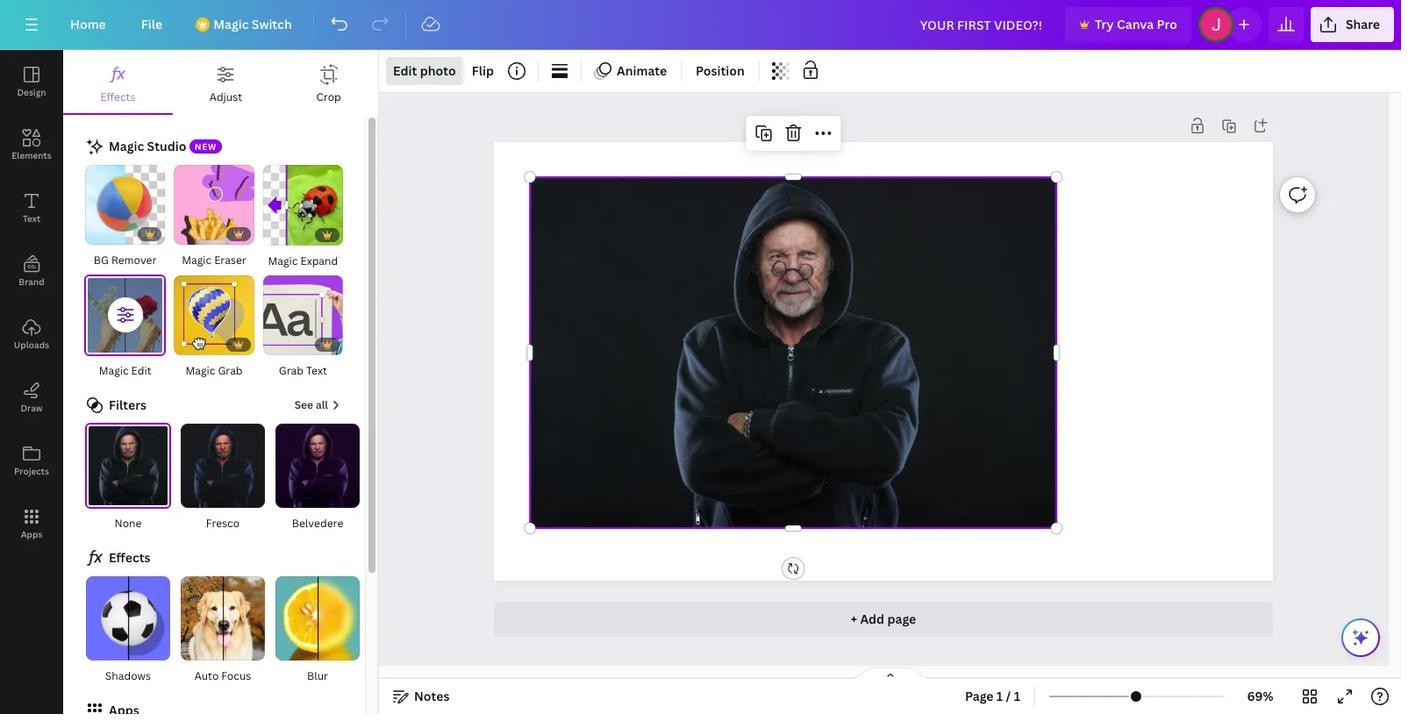Task type: describe. For each thing, give the bounding box(es) containing it.
belvedere button
[[274, 423, 362, 534]]

edit photo button
[[386, 57, 463, 85]]

2 1 from the left
[[1014, 688, 1021, 705]]

shadows
[[105, 669, 151, 684]]

draw button
[[0, 366, 63, 429]]

/
[[1006, 688, 1011, 705]]

magic expand
[[268, 253, 338, 268]]

expand
[[300, 253, 338, 268]]

effects button
[[63, 50, 173, 113]]

see all
[[295, 398, 328, 413]]

magic switch
[[213, 16, 292, 32]]

apps
[[21, 528, 42, 541]]

studio
[[147, 138, 186, 154]]

canva
[[1117, 16, 1154, 32]]

new
[[195, 141, 217, 153]]

blur button
[[274, 576, 362, 686]]

+
[[851, 611, 857, 627]]

switch
[[252, 16, 292, 32]]

see all button
[[293, 395, 344, 416]]

add
[[860, 611, 885, 627]]

try canva pro button
[[1065, 7, 1192, 42]]

grab inside magic grab button
[[218, 363, 243, 378]]

magic for magic expand
[[268, 253, 298, 268]]

see
[[295, 398, 313, 413]]

flip button
[[465, 57, 501, 85]]

position button
[[689, 57, 752, 85]]

elements button
[[0, 113, 63, 176]]

text button
[[0, 176, 63, 240]]

grab text
[[279, 363, 327, 378]]

adjust button
[[173, 50, 279, 113]]

focus
[[221, 669, 251, 684]]

none
[[115, 516, 142, 531]]

page 1 / 1
[[965, 688, 1021, 705]]

Design title text field
[[906, 7, 1058, 42]]

magic grab
[[186, 363, 243, 378]]

magic for magic grab
[[186, 363, 215, 378]]

edit inside dropdown button
[[393, 62, 417, 79]]

try
[[1095, 16, 1114, 32]]

eraser
[[214, 253, 246, 268]]

pro
[[1157, 16, 1177, 32]]

share button
[[1311, 7, 1394, 42]]

bg remover button
[[84, 164, 166, 271]]

brand button
[[0, 240, 63, 303]]

canva assistant image
[[1350, 627, 1372, 648]]

magic eraser
[[182, 253, 246, 268]]

photo
[[420, 62, 456, 79]]

apps button
[[0, 492, 63, 555]]

design button
[[0, 50, 63, 113]]

adjust
[[210, 90, 242, 104]]

auto focus
[[195, 669, 251, 684]]

share
[[1346, 16, 1380, 32]]

brand
[[19, 276, 45, 288]]

none button
[[84, 423, 172, 534]]

shadows button
[[84, 576, 172, 686]]

1 1 from the left
[[997, 688, 1003, 705]]

side panel tab list
[[0, 50, 63, 555]]

page
[[888, 611, 916, 627]]

auto
[[195, 669, 219, 684]]

magic for magic studio new
[[109, 138, 144, 154]]

+ add page
[[851, 611, 916, 627]]



Task type: vqa. For each thing, say whether or not it's contained in the screenshot.
"Cover" in Facebook Cover by ARTamonovy_STUDIO link
no



Task type: locate. For each thing, give the bounding box(es) containing it.
magic for magic edit
[[99, 363, 129, 378]]

magic left switch
[[213, 16, 249, 32]]

0 vertical spatial edit
[[393, 62, 417, 79]]

position
[[696, 62, 745, 79]]

try canva pro
[[1095, 16, 1177, 32]]

edit photo
[[393, 62, 456, 79]]

69% button
[[1232, 683, 1289, 711]]

remover
[[111, 253, 157, 268]]

projects
[[14, 465, 49, 477]]

animate button
[[589, 57, 674, 85]]

draw
[[21, 402, 43, 414]]

1 grab from the left
[[218, 363, 243, 378]]

magic grab button
[[173, 274, 255, 381]]

file button
[[127, 7, 177, 42]]

magic right magic edit
[[186, 363, 215, 378]]

0 horizontal spatial text
[[23, 212, 40, 225]]

uploads button
[[0, 303, 63, 366]]

magic expand button
[[262, 164, 344, 271]]

1 horizontal spatial 1
[[1014, 688, 1021, 705]]

magic edit button
[[84, 274, 166, 381]]

text up the see all
[[306, 363, 327, 378]]

1 vertical spatial text
[[306, 363, 327, 378]]

animate
[[617, 62, 667, 79]]

bg remover
[[94, 253, 157, 268]]

69%
[[1247, 688, 1274, 705]]

magic left expand
[[268, 253, 298, 268]]

1 horizontal spatial edit
[[393, 62, 417, 79]]

home link
[[56, 7, 120, 42]]

magic
[[213, 16, 249, 32], [109, 138, 144, 154], [182, 253, 212, 268], [268, 253, 298, 268], [99, 363, 129, 378], [186, 363, 215, 378]]

page
[[965, 688, 994, 705]]

notes button
[[386, 683, 457, 711]]

2 grab from the left
[[279, 363, 304, 378]]

grab up see
[[279, 363, 304, 378]]

1 vertical spatial edit
[[131, 363, 152, 378]]

crop
[[316, 90, 341, 104]]

0 vertical spatial text
[[23, 212, 40, 225]]

grab left grab text
[[218, 363, 243, 378]]

0 horizontal spatial 1
[[997, 688, 1003, 705]]

1 horizontal spatial grab
[[279, 363, 304, 378]]

magic eraser button
[[173, 164, 255, 271]]

all
[[316, 398, 328, 413]]

+ add page button
[[494, 602, 1274, 637]]

notes
[[414, 688, 450, 705]]

file
[[141, 16, 162, 32]]

filters
[[109, 397, 147, 413]]

1 left /
[[997, 688, 1003, 705]]

magic for magic eraser
[[182, 253, 212, 268]]

1 right /
[[1014, 688, 1021, 705]]

grab
[[218, 363, 243, 378], [279, 363, 304, 378]]

main menu bar
[[0, 0, 1401, 50]]

1
[[997, 688, 1003, 705], [1014, 688, 1021, 705]]

magic edit
[[99, 363, 152, 378]]

effects
[[100, 90, 136, 104], [109, 550, 150, 566]]

edit left photo
[[393, 62, 417, 79]]

elements
[[12, 149, 52, 161]]

grab text button
[[262, 274, 344, 381]]

uploads
[[14, 339, 49, 351]]

effects inside button
[[100, 90, 136, 104]]

text up brand button
[[23, 212, 40, 225]]

0 vertical spatial effects
[[100, 90, 136, 104]]

magic studio new
[[109, 138, 217, 154]]

magic up filters
[[99, 363, 129, 378]]

magic inside main menu bar
[[213, 16, 249, 32]]

magic left studio
[[109, 138, 144, 154]]

0 horizontal spatial grab
[[218, 363, 243, 378]]

crop button
[[279, 50, 378, 113]]

show pages image
[[848, 667, 932, 681]]

flip
[[472, 62, 494, 79]]

projects button
[[0, 429, 63, 492]]

edit up filters
[[131, 363, 152, 378]]

bg
[[94, 253, 109, 268]]

1 horizontal spatial text
[[306, 363, 327, 378]]

effects down none
[[109, 550, 150, 566]]

blur
[[307, 669, 328, 684]]

grab inside "grab text" button
[[279, 363, 304, 378]]

fresco button
[[179, 423, 267, 534]]

magic switch button
[[184, 7, 306, 42]]

edit
[[393, 62, 417, 79], [131, 363, 152, 378]]

text
[[23, 212, 40, 225], [306, 363, 327, 378]]

edit inside button
[[131, 363, 152, 378]]

home
[[70, 16, 106, 32]]

text inside 'side panel' tab list
[[23, 212, 40, 225]]

auto focus button
[[179, 576, 267, 686]]

1 vertical spatial effects
[[109, 550, 150, 566]]

effects up magic studio new
[[100, 90, 136, 104]]

magic inside button
[[186, 363, 215, 378]]

fresco
[[206, 516, 240, 531]]

0 horizontal spatial edit
[[131, 363, 152, 378]]

design
[[17, 86, 46, 98]]

magic for magic switch
[[213, 16, 249, 32]]

magic left eraser
[[182, 253, 212, 268]]

belvedere
[[292, 516, 343, 531]]



